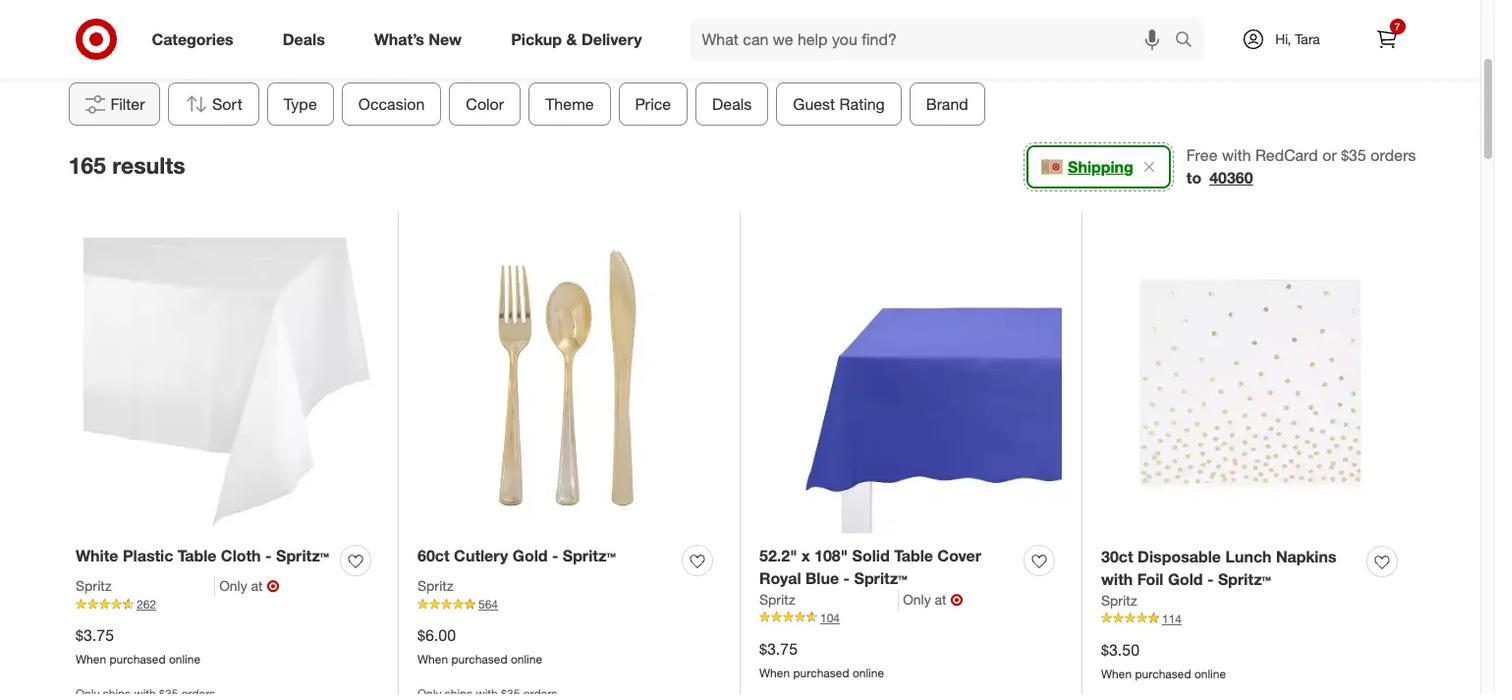 Task type: vqa. For each thing, say whether or not it's contained in the screenshot.
SOON
no



Task type: locate. For each thing, give the bounding box(es) containing it.
theme button
[[529, 83, 611, 126]]

0 horizontal spatial table
[[178, 546, 217, 566]]

purchased down 104
[[794, 666, 850, 681]]

table right 'solid'
[[895, 546, 934, 566]]

1 vertical spatial deals
[[712, 94, 752, 114]]

table
[[178, 546, 217, 566], [895, 546, 934, 566]]

gold right cutlery
[[513, 546, 548, 566]]

color button
[[449, 83, 521, 126]]

only at ¬ for table
[[903, 590, 964, 610]]

104
[[821, 611, 840, 626]]

when
[[76, 653, 106, 667], [418, 653, 448, 667], [760, 666, 790, 681], [1102, 667, 1132, 682]]

online for 108"
[[853, 666, 885, 681]]

$3.75 when purchased online down 104
[[760, 640, 885, 681]]

0 horizontal spatial only
[[219, 578, 247, 595]]

1 horizontal spatial at
[[935, 591, 947, 608]]

purchased down 262
[[110, 653, 166, 667]]

guest
[[793, 94, 835, 114]]

online inside $3.50 when purchased online
[[1195, 667, 1227, 682]]

spritz
[[76, 578, 112, 595], [418, 578, 454, 595], [760, 591, 796, 608], [1102, 592, 1138, 609]]

2 table from the left
[[895, 546, 934, 566]]

only up "262" link
[[219, 578, 247, 595]]

$6.00 when purchased online
[[418, 626, 543, 667]]

online down 114 link
[[1195, 667, 1227, 682]]

spritz™ down 'solid'
[[855, 569, 908, 589]]

0 horizontal spatial ¬
[[267, 577, 280, 597]]

1 horizontal spatial $3.75 when purchased online
[[760, 640, 885, 681]]

52.2"
[[760, 546, 798, 566]]

30ct disposable lunch napkins with foil gold - spritz™ image
[[1102, 231, 1406, 535], [1102, 231, 1406, 535]]

60ct cutlery gold - spritz™ image
[[418, 231, 720, 534], [418, 231, 720, 534]]

online inside $6.00 when purchased online
[[511, 653, 543, 667]]

1 horizontal spatial gold
[[1169, 570, 1204, 590]]

30ct disposable lunch napkins with foil gold - spritz™
[[1102, 547, 1337, 590]]

white plastic table cloth - spritz™ link
[[76, 545, 329, 568]]

purchased for disposable
[[1136, 667, 1192, 682]]

$6.00
[[418, 626, 456, 646]]

spritz™
[[276, 546, 329, 566], [563, 546, 616, 566], [855, 569, 908, 589], [1219, 570, 1272, 590]]

1 horizontal spatial table
[[895, 546, 934, 566]]

only at ¬ down cloth
[[219, 577, 280, 597]]

deals for deals button
[[712, 94, 752, 114]]

hi, tara
[[1276, 30, 1321, 47]]

online for gold
[[511, 653, 543, 667]]

564 link
[[418, 597, 720, 614]]

¬ for cover
[[951, 590, 964, 610]]

¬ down white plastic table cloth - spritz™ link
[[267, 577, 280, 597]]

564
[[479, 598, 498, 612]]

&
[[567, 29, 577, 49]]

online down the 104 link
[[853, 666, 885, 681]]

0 horizontal spatial $3.75 when purchased online
[[76, 626, 201, 667]]

foil
[[1138, 570, 1164, 590]]

- down disposable
[[1208, 570, 1214, 590]]

theme
[[545, 94, 594, 114]]

at
[[251, 578, 263, 595], [935, 591, 947, 608]]

shipping button
[[1027, 145, 1171, 189]]

white
[[76, 546, 118, 566]]

1 horizontal spatial only
[[903, 591, 931, 608]]

only up the 104 link
[[903, 591, 931, 608]]

purchased inside $6.00 when purchased online
[[452, 653, 508, 667]]

$3.75 down white
[[76, 626, 114, 646]]

online
[[169, 653, 201, 667], [511, 653, 543, 667], [853, 666, 885, 681], [1195, 667, 1227, 682]]

with up 40360
[[1223, 146, 1252, 165]]

0 vertical spatial gold
[[513, 546, 548, 566]]

$3.75 when purchased online down 262
[[76, 626, 201, 667]]

40360
[[1210, 168, 1254, 188]]

purchased for cutlery
[[452, 653, 508, 667]]

deals inside button
[[712, 94, 752, 114]]

1 vertical spatial with
[[1102, 570, 1134, 590]]

only at ¬ for -
[[219, 577, 280, 597]]

guest rating
[[793, 94, 885, 114]]

online down "262" link
[[169, 653, 201, 667]]

1 horizontal spatial only at ¬
[[903, 590, 964, 610]]

purchased
[[110, 653, 166, 667], [452, 653, 508, 667], [794, 666, 850, 681], [1136, 667, 1192, 682]]

gold down disposable
[[1169, 570, 1204, 590]]

when inside $3.50 when purchased online
[[1102, 667, 1132, 682]]

deals
[[283, 29, 325, 49], [712, 94, 752, 114]]

table left cloth
[[178, 546, 217, 566]]

type
[[283, 94, 317, 114]]

1 horizontal spatial deals
[[712, 94, 752, 114]]

gold
[[513, 546, 548, 566], [1169, 570, 1204, 590]]

- inside white plastic table cloth - spritz™ link
[[265, 546, 272, 566]]

spritz™ inside 52.2" x 108" solid table cover royal blue - spritz™
[[855, 569, 908, 589]]

purchased for x
[[794, 666, 850, 681]]

occasion
[[358, 94, 425, 114]]

0 vertical spatial with
[[1223, 146, 1252, 165]]

1 vertical spatial gold
[[1169, 570, 1204, 590]]

0 horizontal spatial at
[[251, 578, 263, 595]]

at up the 104 link
[[935, 591, 947, 608]]

gold inside "30ct disposable lunch napkins with foil gold - spritz™"
[[1169, 570, 1204, 590]]

$3.75 down royal
[[760, 640, 798, 659]]

spritz down white
[[76, 578, 112, 595]]

deals button
[[696, 83, 768, 126]]

0 vertical spatial deals
[[283, 29, 325, 49]]

only at ¬
[[219, 577, 280, 597], [903, 590, 964, 610]]

purchased inside $3.50 when purchased online
[[1136, 667, 1192, 682]]

- right cloth
[[265, 546, 272, 566]]

search button
[[1166, 18, 1213, 65]]

¬ down "cover"
[[951, 590, 964, 610]]

with
[[1223, 146, 1252, 165], [1102, 570, 1134, 590]]

52.2" x 108" solid table cover royal blue - spritz™ link
[[760, 545, 1016, 590]]

1 horizontal spatial ¬
[[951, 590, 964, 610]]

1 horizontal spatial with
[[1223, 146, 1252, 165]]

0 horizontal spatial gold
[[513, 546, 548, 566]]

- right blue
[[844, 569, 850, 589]]

when for 60ct cutlery gold - spritz™
[[418, 653, 448, 667]]

cover
[[938, 546, 982, 566]]

165
[[68, 151, 106, 179]]

spritz™ down lunch
[[1219, 570, 1272, 590]]

filter button
[[68, 83, 160, 126]]

sort
[[212, 94, 242, 114]]

only at ¬ down "cover"
[[903, 590, 964, 610]]

$3.75 when purchased online
[[76, 626, 201, 667], [760, 640, 885, 681]]

1 horizontal spatial $3.75
[[760, 640, 798, 659]]

$3.75 for white plastic table cloth - spritz™
[[76, 626, 114, 646]]

$3.50
[[1102, 641, 1140, 660]]

52.2" x 108" solid table cover royal blue - spritz™ image
[[760, 231, 1063, 534], [760, 231, 1063, 534]]

purchased down $6.00
[[452, 653, 508, 667]]

napkins
[[1277, 547, 1337, 567]]

sponsored
[[1272, 47, 1330, 62]]

white plastic table cloth - spritz™ image
[[76, 231, 378, 534], [76, 231, 378, 534]]

solid
[[853, 546, 890, 566]]

when inside $6.00 when purchased online
[[418, 653, 448, 667]]

what's new link
[[358, 18, 487, 61]]

with down 30ct
[[1102, 570, 1134, 590]]

at down cloth
[[251, 578, 263, 595]]

purchased down $3.50
[[1136, 667, 1192, 682]]

white plastic table cloth - spritz™
[[76, 546, 329, 566]]

$3.75
[[76, 626, 114, 646], [760, 640, 798, 659]]

deals up type 'button'
[[283, 29, 325, 49]]

$3.75 when purchased online for x
[[760, 640, 885, 681]]

165 results
[[68, 151, 185, 179]]

¬
[[267, 577, 280, 597], [951, 590, 964, 610]]

spritz link up 104
[[760, 590, 900, 610]]

- inside 60ct cutlery gold - spritz™ link
[[552, 546, 559, 566]]

price button
[[618, 83, 688, 126]]

114 link
[[1102, 611, 1406, 628]]

- up 564 "link"
[[552, 546, 559, 566]]

online down 564 "link"
[[511, 653, 543, 667]]

0 horizontal spatial $3.75
[[76, 626, 114, 646]]

deals inside "link"
[[283, 29, 325, 49]]

$35
[[1342, 146, 1367, 165]]

deals for deals "link"
[[283, 29, 325, 49]]

0 horizontal spatial deals
[[283, 29, 325, 49]]

0 horizontal spatial only at ¬
[[219, 577, 280, 597]]

114
[[1163, 612, 1182, 627]]

$3.75 for 52.2" x 108" solid table cover royal blue - spritz™
[[760, 640, 798, 659]]

-
[[265, 546, 272, 566], [552, 546, 559, 566], [844, 569, 850, 589], [1208, 570, 1214, 590]]

30ct disposable lunch napkins with foil gold - spritz™ link
[[1102, 546, 1359, 591]]

0 horizontal spatial with
[[1102, 570, 1134, 590]]

deals right price button
[[712, 94, 752, 114]]



Task type: describe. For each thing, give the bounding box(es) containing it.
spritz™ inside "30ct disposable lunch napkins with foil gold - spritz™"
[[1219, 570, 1272, 590]]

262
[[137, 598, 156, 612]]

pickup
[[511, 29, 562, 49]]

only for cloth
[[219, 578, 247, 595]]

color
[[466, 94, 504, 114]]

type button
[[267, 83, 334, 126]]

$3.50 when purchased online
[[1102, 641, 1227, 682]]

52.2" x 108" solid table cover royal blue - spritz™
[[760, 546, 982, 589]]

- inside "30ct disposable lunch napkins with foil gold - spritz™"
[[1208, 570, 1214, 590]]

only for solid
[[903, 591, 931, 608]]

categories
[[152, 29, 234, 49]]

- inside 52.2" x 108" solid table cover royal blue - spritz™
[[844, 569, 850, 589]]

60ct cutlery gold - spritz™ link
[[418, 545, 616, 568]]

advertisement region
[[151, 0, 1330, 46]]

when for 30ct disposable lunch napkins with foil gold - spritz™
[[1102, 667, 1132, 682]]

spritz™ up 564 "link"
[[563, 546, 616, 566]]

to
[[1187, 168, 1202, 188]]

x
[[802, 546, 810, 566]]

orders
[[1371, 146, 1417, 165]]

with inside free with redcard or $35 orders to 40360
[[1223, 146, 1252, 165]]

40360 button
[[1210, 167, 1254, 190]]

search
[[1166, 31, 1213, 51]]

spritz down 30ct
[[1102, 592, 1138, 609]]

blue
[[806, 569, 840, 589]]

categories link
[[135, 18, 258, 61]]

royal
[[760, 569, 802, 589]]

shipping
[[1068, 157, 1134, 177]]

free
[[1187, 146, 1218, 165]]

30ct
[[1102, 547, 1134, 567]]

lunch
[[1226, 547, 1272, 567]]

60ct cutlery gold - spritz™
[[418, 546, 616, 566]]

new
[[429, 29, 462, 49]]

online for lunch
[[1195, 667, 1227, 682]]

What can we help you find? suggestions appear below search field
[[691, 18, 1180, 61]]

online for table
[[169, 653, 201, 667]]

plastic
[[123, 546, 173, 566]]

when for white plastic table cloth - spritz™
[[76, 653, 106, 667]]

$3.75 when purchased online for plastic
[[76, 626, 201, 667]]

1 table from the left
[[178, 546, 217, 566]]

when for 52.2" x 108" solid table cover royal blue - spritz™
[[760, 666, 790, 681]]

filter
[[111, 94, 145, 114]]

262 link
[[76, 597, 378, 614]]

redcard
[[1256, 146, 1319, 165]]

¬ for spritz™
[[267, 577, 280, 597]]

what's
[[374, 29, 425, 49]]

brand button
[[910, 83, 985, 126]]

cutlery
[[454, 546, 508, 566]]

or
[[1323, 146, 1338, 165]]

pickup & delivery link
[[495, 18, 667, 61]]

60ct
[[418, 546, 450, 566]]

spritz down royal
[[760, 591, 796, 608]]

7
[[1395, 21, 1401, 32]]

cloth
[[221, 546, 261, 566]]

free with redcard or $35 orders to 40360
[[1187, 146, 1417, 188]]

brand
[[926, 94, 969, 114]]

at for table
[[935, 591, 947, 608]]

occasion button
[[341, 83, 441, 126]]

hi,
[[1276, 30, 1292, 47]]

at for -
[[251, 578, 263, 595]]

guest rating button
[[776, 83, 902, 126]]

rating
[[840, 94, 885, 114]]

spritz link down 30ct
[[1102, 591, 1138, 611]]

104 link
[[760, 610, 1063, 627]]

spritz™ right cloth
[[276, 546, 329, 566]]

spritz down 60ct
[[418, 578, 454, 595]]

deals link
[[266, 18, 350, 61]]

tara
[[1296, 30, 1321, 47]]

purchased for plastic
[[110, 653, 166, 667]]

results
[[112, 151, 185, 179]]

price
[[635, 94, 671, 114]]

sort button
[[168, 83, 259, 126]]

with inside "30ct disposable lunch napkins with foil gold - spritz™"
[[1102, 570, 1134, 590]]

table inside 52.2" x 108" solid table cover royal blue - spritz™
[[895, 546, 934, 566]]

delivery
[[582, 29, 642, 49]]

spritz link down 60ct
[[418, 577, 454, 597]]

7 link
[[1366, 18, 1409, 61]]

108"
[[815, 546, 848, 566]]

pickup & delivery
[[511, 29, 642, 49]]

spritz link up 262
[[76, 577, 215, 597]]

what's new
[[374, 29, 462, 49]]

disposable
[[1138, 547, 1222, 567]]



